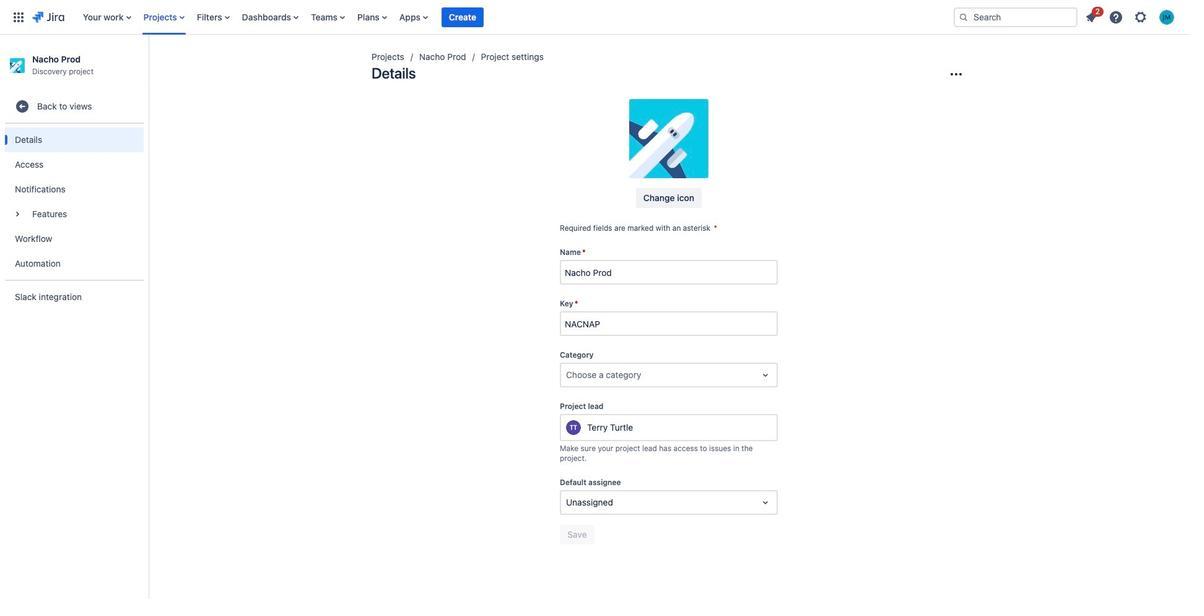Task type: locate. For each thing, give the bounding box(es) containing it.
1 horizontal spatial list
[[1080, 5, 1182, 28]]

0 horizontal spatial list
[[77, 0, 944, 34]]

primary element
[[7, 0, 944, 34]]

appswitcher icon image
[[11, 10, 26, 24]]

None field
[[561, 261, 777, 284], [561, 313, 777, 335], [561, 261, 777, 284], [561, 313, 777, 335]]

your profile and settings image
[[1159, 10, 1174, 24]]

back to views image
[[15, 99, 30, 114]]

open image
[[758, 368, 773, 383], [758, 496, 773, 510]]

2 group from the top
[[5, 123, 144, 280]]

group
[[5, 87, 144, 317], [5, 123, 144, 280]]

0 horizontal spatial list item
[[442, 0, 484, 34]]

banner
[[0, 0, 1189, 35]]

list
[[77, 0, 944, 34], [1080, 5, 1182, 28]]

list item
[[442, 0, 484, 34], [1080, 5, 1104, 27]]

1 group from the top
[[5, 87, 144, 317]]

search image
[[959, 12, 969, 22]]

1 vertical spatial open image
[[758, 496, 773, 510]]

None search field
[[954, 7, 1078, 27]]

settings image
[[1133, 10, 1148, 24]]

None text field
[[566, 369, 568, 382], [566, 497, 568, 509], [566, 369, 568, 382], [566, 497, 568, 509]]

help image
[[1109, 10, 1124, 24]]

2 open image from the top
[[758, 496, 773, 510]]

notifications image
[[1084, 10, 1099, 24]]

jira image
[[32, 10, 64, 24], [32, 10, 64, 24]]

0 vertical spatial open image
[[758, 368, 773, 383]]



Task type: describe. For each thing, give the bounding box(es) containing it.
current project sidebar image
[[135, 50, 162, 74]]

1 open image from the top
[[758, 368, 773, 383]]

project avatar image
[[629, 99, 709, 178]]

jira product discovery navigation element
[[0, 35, 149, 600]]

more image
[[949, 67, 964, 82]]

Search field
[[954, 7, 1078, 27]]

1 horizontal spatial list item
[[1080, 5, 1104, 27]]



Task type: vqa. For each thing, say whether or not it's contained in the screenshot.
the Jira Product Discovery navigation element
yes



